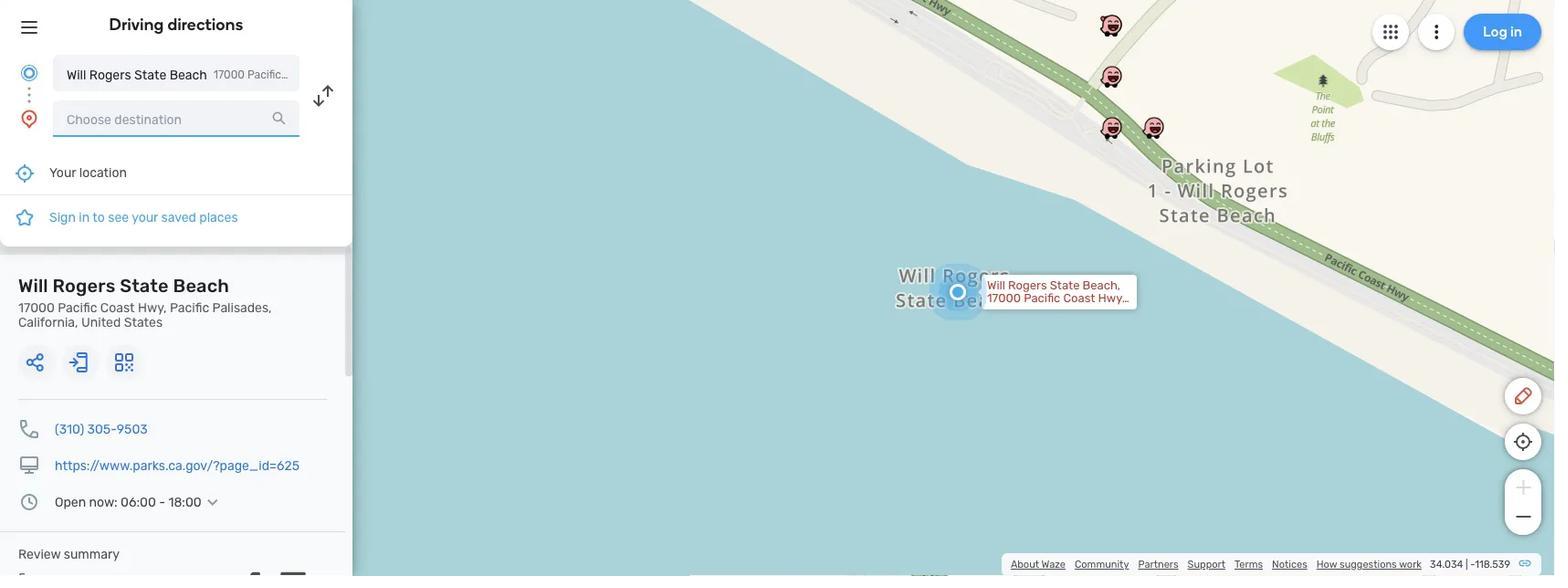 Task type: locate. For each thing, give the bounding box(es) containing it.
0 horizontal spatial -
[[159, 495, 165, 510]]

pacific
[[58, 300, 97, 315], [170, 300, 209, 315]]

state inside will rogers state beach 17000 pacific coast hwy, pacific palisades, california, united states
[[120, 275, 169, 296]]

rogers inside button
[[89, 67, 131, 82]]

partners link
[[1139, 559, 1179, 571]]

summary
[[64, 547, 120, 562]]

118.539
[[1475, 559, 1511, 571]]

will inside will rogers state beach 17000 pacific coast hwy, pacific palisades, california, united states
[[18, 275, 48, 296]]

computer image
[[18, 455, 40, 477]]

california,
[[18, 315, 78, 330]]

terms
[[1235, 559, 1263, 571]]

beach up palisades,
[[173, 275, 229, 296]]

1 horizontal spatial -
[[1471, 559, 1475, 571]]

34.034
[[1430, 559, 1464, 571]]

community link
[[1075, 559, 1129, 571]]

suggestions
[[1340, 559, 1397, 571]]

- right |
[[1471, 559, 1475, 571]]

about waze community partners support terms notices how suggestions work 34.034 | -118.539
[[1011, 559, 1511, 571]]

star image
[[14, 206, 36, 228]]

0 vertical spatial state
[[134, 67, 166, 82]]

-
[[159, 495, 165, 510], [1471, 559, 1475, 571]]

rogers
[[89, 67, 131, 82], [53, 275, 115, 296]]

17000
[[18, 300, 55, 315]]

will for will rogers state beach 17000 pacific coast hwy, pacific palisades, california, united states
[[18, 275, 48, 296]]

beach for will rogers state beach
[[170, 67, 207, 82]]

state up hwy,
[[120, 275, 169, 296]]

will inside will rogers state beach button
[[67, 67, 86, 82]]

1 vertical spatial beach
[[173, 275, 229, 296]]

0 vertical spatial beach
[[170, 67, 207, 82]]

state for will rogers state beach
[[134, 67, 166, 82]]

beach for will rogers state beach 17000 pacific coast hwy, pacific palisades, california, united states
[[173, 275, 229, 296]]

about waze link
[[1011, 559, 1066, 571]]

1 pacific from the left
[[58, 300, 97, 315]]

support
[[1188, 559, 1226, 571]]

will rogers state beach 17000 pacific coast hwy, pacific palisades, california, united states
[[18, 275, 272, 330]]

state
[[134, 67, 166, 82], [120, 275, 169, 296]]

current location image
[[18, 62, 40, 84]]

now:
[[89, 495, 118, 510]]

rogers up the "coast"
[[53, 275, 115, 296]]

hwy,
[[138, 300, 167, 315]]

beach inside button
[[170, 67, 207, 82]]

1 vertical spatial will
[[18, 275, 48, 296]]

pacific right hwy,
[[170, 300, 209, 315]]

state inside will rogers state beach button
[[134, 67, 166, 82]]

1 vertical spatial rogers
[[53, 275, 115, 296]]

2 pacific from the left
[[170, 300, 209, 315]]

0 horizontal spatial will
[[18, 275, 48, 296]]

pacific left the "coast"
[[58, 300, 97, 315]]

link image
[[1518, 556, 1533, 571]]

will rogers state beach
[[67, 67, 207, 82]]

0 vertical spatial -
[[159, 495, 165, 510]]

list box
[[0, 152, 353, 247]]

- left 18:00 at left bottom
[[159, 495, 165, 510]]

1 horizontal spatial will
[[67, 67, 86, 82]]

1 vertical spatial state
[[120, 275, 169, 296]]

0 vertical spatial rogers
[[89, 67, 131, 82]]

https://www.parks.ca.gov/?page_id=625
[[55, 458, 300, 473]]

1 horizontal spatial pacific
[[170, 300, 209, 315]]

0 vertical spatial will
[[67, 67, 86, 82]]

will
[[67, 67, 86, 82], [18, 275, 48, 296]]

(310) 305-9503
[[55, 422, 148, 437]]

open
[[55, 495, 86, 510]]

rogers down driving
[[89, 67, 131, 82]]

will up 17000
[[18, 275, 48, 296]]

rogers inside will rogers state beach 17000 pacific coast hwy, pacific palisades, california, united states
[[53, 275, 115, 296]]

0 horizontal spatial pacific
[[58, 300, 97, 315]]

beach up choose destination text box
[[170, 67, 207, 82]]

state up choose destination text box
[[134, 67, 166, 82]]

will rogers state beach button
[[53, 55, 300, 91]]

review summary
[[18, 547, 120, 562]]

directions
[[168, 15, 243, 34]]

Choose destination text field
[[53, 100, 300, 137]]

open now: 06:00 - 18:00 button
[[55, 495, 224, 510]]

partners
[[1139, 559, 1179, 571]]

review
[[18, 547, 61, 562]]

9503
[[117, 422, 148, 437]]

305-
[[87, 422, 117, 437]]

how
[[1317, 559, 1338, 571]]

beach inside will rogers state beach 17000 pacific coast hwy, pacific palisades, california, united states
[[173, 275, 229, 296]]

beach
[[170, 67, 207, 82], [173, 275, 229, 296]]

will right current location image
[[67, 67, 86, 82]]



Task type: describe. For each thing, give the bounding box(es) containing it.
driving
[[109, 15, 164, 34]]

work
[[1399, 559, 1422, 571]]

about
[[1011, 559, 1040, 571]]

support link
[[1188, 559, 1226, 571]]

https://www.parks.ca.gov/?page_id=625 link
[[55, 458, 300, 473]]

palisades,
[[212, 300, 272, 315]]

state for will rogers state beach 17000 pacific coast hwy, pacific palisades, california, united states
[[120, 275, 169, 296]]

rogers for will rogers state beach
[[89, 67, 131, 82]]

call image
[[18, 418, 40, 440]]

notices link
[[1272, 559, 1308, 571]]

pencil image
[[1513, 385, 1535, 407]]

will for will rogers state beach
[[67, 67, 86, 82]]

zoom out image
[[1512, 506, 1535, 528]]

chevron down image
[[202, 495, 224, 510]]

community
[[1075, 559, 1129, 571]]

recenter image
[[14, 162, 36, 184]]

18:00
[[168, 495, 202, 510]]

how suggestions work link
[[1317, 559, 1422, 571]]

rogers for will rogers state beach 17000 pacific coast hwy, pacific palisades, california, united states
[[53, 275, 115, 296]]

waze
[[1042, 559, 1066, 571]]

states
[[124, 315, 163, 330]]

|
[[1466, 559, 1468, 571]]

terms link
[[1235, 559, 1263, 571]]

coast
[[100, 300, 135, 315]]

clock image
[[18, 491, 40, 513]]

1 vertical spatial -
[[1471, 559, 1475, 571]]

(310)
[[55, 422, 84, 437]]

06:00
[[121, 495, 156, 510]]

united
[[81, 315, 121, 330]]

open now: 06:00 - 18:00
[[55, 495, 202, 510]]

zoom in image
[[1512, 477, 1535, 499]]

(310) 305-9503 link
[[55, 422, 148, 437]]

driving directions
[[109, 15, 243, 34]]

notices
[[1272, 559, 1308, 571]]

location image
[[18, 108, 40, 130]]



Task type: vqa. For each thing, say whether or not it's contained in the screenshot.
2
no



